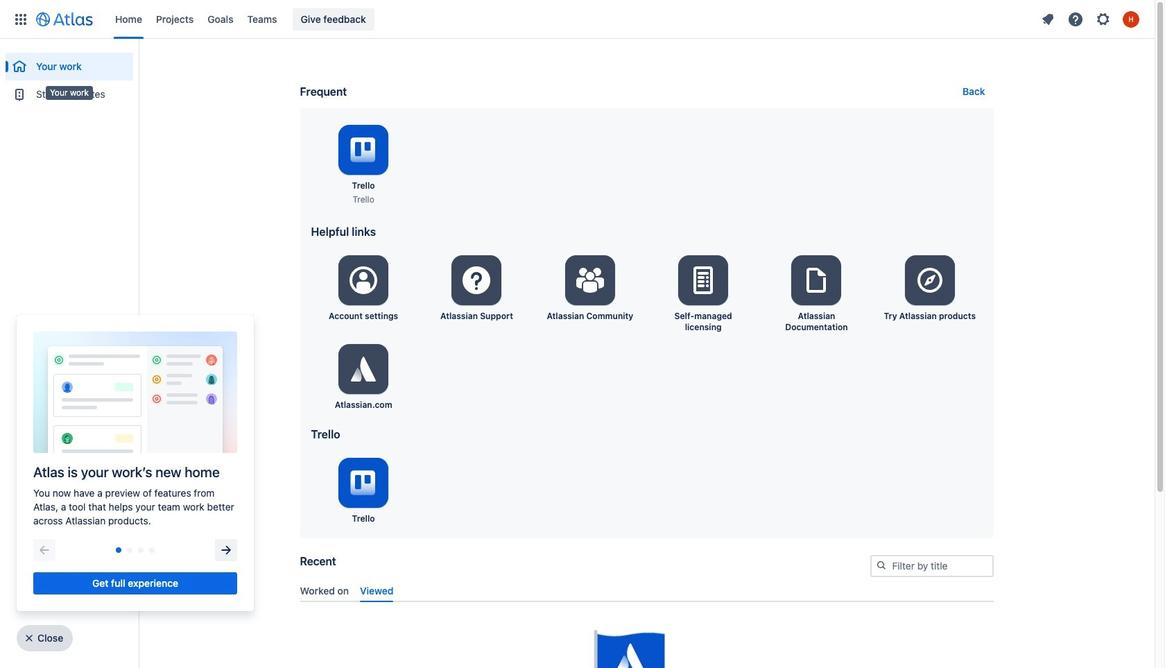 Task type: vqa. For each thing, say whether or not it's contained in the screenshot.
Search 'ICON'
yes



Task type: locate. For each thing, give the bounding box(es) containing it.
tab list
[[294, 579, 999, 602]]

list
[[108, 0, 1036, 38], [1036, 8, 1147, 30]]

left arrow icon image
[[36, 542, 53, 558]]

banner
[[0, 0, 1155, 39]]

settings image
[[1095, 11, 1112, 27], [460, 264, 494, 297], [574, 264, 607, 297], [687, 264, 720, 297], [800, 264, 833, 297]]

close icon image
[[24, 633, 35, 644]]

settings image
[[347, 264, 380, 297], [913, 264, 947, 297], [347, 352, 380, 386]]

account image
[[1123, 11, 1140, 27]]

group
[[6, 39, 133, 112]]

help icon image
[[1068, 11, 1084, 27]]

tooltip
[[46, 86, 93, 100]]



Task type: describe. For each thing, give the bounding box(es) containing it.
switch to... image
[[12, 11, 29, 27]]

right arrow icon image
[[218, 542, 234, 558]]

intro popup image image
[[33, 332, 237, 453]]

Filter by title field
[[872, 556, 992, 576]]

search image
[[876, 560, 887, 571]]

notifications image
[[1040, 11, 1056, 27]]

top element
[[8, 0, 1036, 38]]



